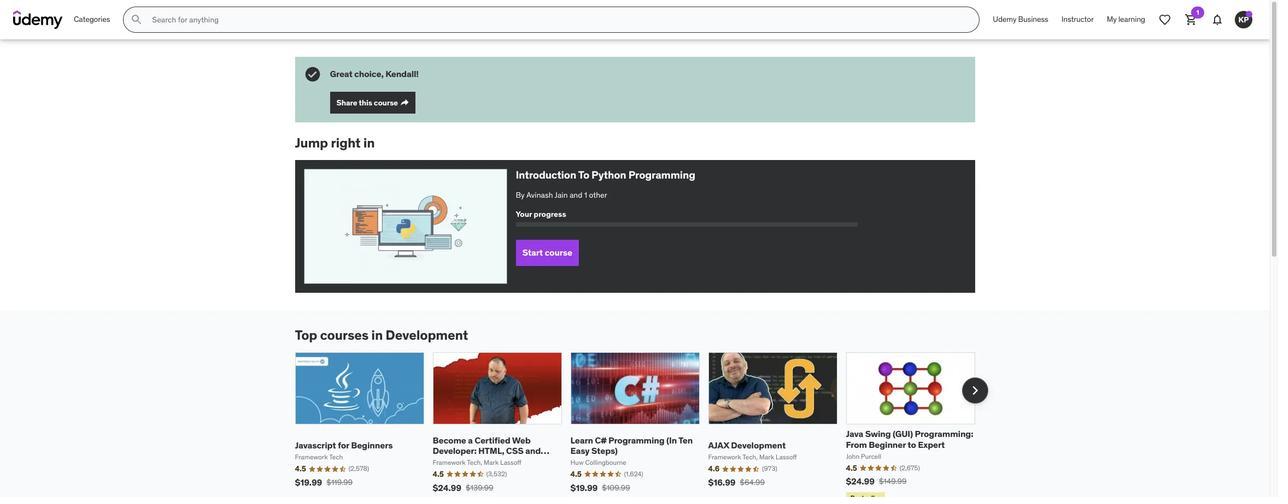 Task type: vqa. For each thing, say whether or not it's contained in the screenshot.
24,000+
no



Task type: describe. For each thing, give the bounding box(es) containing it.
to
[[908, 440, 917, 450]]

choice,
[[354, 69, 384, 80]]

html,
[[479, 446, 505, 457]]

course inside button
[[374, 98, 398, 108]]

javascript for beginners
[[295, 440, 393, 451]]

other
[[589, 190, 608, 200]]

javascript for beginners link
[[295, 440, 393, 451]]

learn
[[571, 435, 593, 446]]

kp link
[[1231, 7, 1257, 33]]

share
[[337, 98, 357, 108]]

jain
[[555, 190, 568, 200]]

learn c# programming (in ten easy steps) link
[[571, 435, 693, 457]]

python
[[592, 168, 627, 181]]

my learning
[[1107, 14, 1146, 24]]

web
[[512, 435, 531, 446]]

xsmall image
[[400, 98, 409, 107]]

0 vertical spatial programming
[[629, 168, 696, 181]]

wishlist image
[[1159, 13, 1172, 26]]

jump
[[295, 135, 328, 152]]

start course link
[[516, 240, 579, 266]]

and inside become a certified web developer: html, css and javascript
[[526, 446, 541, 457]]

next image
[[967, 383, 984, 400]]

carousel element
[[295, 353, 989, 498]]

ajax development link
[[709, 440, 786, 451]]

instructor
[[1062, 14, 1094, 24]]

start course
[[523, 247, 573, 258]]

(in
[[667, 435, 677, 446]]

(gui)
[[893, 429, 914, 440]]

introduction to python programming
[[516, 168, 696, 181]]

my
[[1107, 14, 1117, 24]]

avinash
[[527, 190, 553, 200]]

javascript
[[295, 440, 336, 451]]

certified
[[475, 435, 511, 446]]

java
[[846, 429, 864, 440]]

become
[[433, 435, 466, 446]]

udemy image
[[13, 10, 63, 29]]

share this course button
[[330, 92, 416, 114]]

introduction
[[516, 168, 577, 181]]

Search for anything text field
[[150, 10, 967, 29]]

great choice, kendall!
[[330, 69, 419, 80]]

kendall!
[[386, 69, 419, 80]]

a
[[468, 435, 473, 446]]

udemy business link
[[987, 7, 1056, 33]]

shopping cart with 1 item image
[[1185, 13, 1198, 26]]

submit search image
[[130, 13, 143, 26]]

udemy business
[[993, 14, 1049, 24]]

jump right in
[[295, 135, 375, 152]]

beginners
[[351, 440, 393, 451]]

javascript
[[433, 456, 475, 467]]

java swing (gui) programming: from beginner to expert
[[846, 429, 974, 450]]

css
[[506, 446, 524, 457]]



Task type: locate. For each thing, give the bounding box(es) containing it.
1 vertical spatial course
[[545, 247, 573, 258]]

0 vertical spatial development
[[386, 327, 468, 344]]

top
[[295, 327, 317, 344]]

1 vertical spatial programming
[[609, 435, 665, 446]]

your
[[516, 210, 532, 219]]

1 left other
[[585, 190, 588, 200]]

to
[[579, 168, 590, 181]]

0 vertical spatial in
[[364, 135, 375, 152]]

my learning link
[[1101, 7, 1152, 33]]

development inside carousel 'element'
[[731, 440, 786, 451]]

your progress
[[516, 210, 567, 219]]

become a certified web developer: html, css and javascript
[[433, 435, 541, 467]]

course right start
[[545, 247, 573, 258]]

in for courses
[[372, 327, 383, 344]]

top courses in development
[[295, 327, 468, 344]]

easy
[[571, 446, 590, 457]]

1 vertical spatial 1
[[585, 190, 588, 200]]

business
[[1019, 14, 1049, 24]]

udemy
[[993, 14, 1017, 24]]

course
[[374, 98, 398, 108], [545, 247, 573, 258]]

programming
[[629, 168, 696, 181], [609, 435, 665, 446]]

programming left (in
[[609, 435, 665, 446]]

start
[[523, 247, 543, 258]]

1 vertical spatial and
[[526, 446, 541, 457]]

1 horizontal spatial course
[[545, 247, 573, 258]]

instructor link
[[1056, 7, 1101, 33]]

0 vertical spatial 1
[[1197, 8, 1200, 16]]

ajax
[[709, 440, 730, 451]]

in
[[364, 135, 375, 152], [372, 327, 383, 344]]

beginner
[[869, 440, 906, 450]]

0 horizontal spatial and
[[526, 446, 541, 457]]

course left xsmall icon
[[374, 98, 398, 108]]

1 horizontal spatial and
[[570, 190, 583, 200]]

become a certified web developer: html, css and javascript link
[[433, 435, 550, 467]]

developer:
[[433, 446, 477, 457]]

in right right
[[364, 135, 375, 152]]

for
[[338, 440, 349, 451]]

in for right
[[364, 135, 375, 152]]

progress
[[534, 210, 567, 219]]

share this course
[[337, 98, 398, 108]]

1 link
[[1179, 7, 1205, 33]]

1 horizontal spatial development
[[731, 440, 786, 451]]

steps)
[[592, 446, 618, 457]]

you have alerts image
[[1247, 11, 1253, 18]]

programming inside learn c# programming (in ten easy steps)
[[609, 435, 665, 446]]

great
[[330, 69, 353, 80]]

1 vertical spatial development
[[731, 440, 786, 451]]

by avinash jain and 1 other
[[516, 190, 608, 200]]

learn c# programming (in ten easy steps)
[[571, 435, 693, 457]]

programming:
[[915, 429, 974, 440]]

right
[[331, 135, 361, 152]]

swing
[[866, 429, 891, 440]]

learning
[[1119, 14, 1146, 24]]

notifications image
[[1212, 13, 1225, 26]]

from
[[846, 440, 867, 450]]

java swing (gui) programming: from beginner to expert link
[[846, 429, 974, 450]]

in right courses
[[372, 327, 383, 344]]

categories button
[[67, 7, 117, 33]]

and right jain
[[570, 190, 583, 200]]

this
[[359, 98, 372, 108]]

categories
[[74, 14, 110, 24]]

courses
[[320, 327, 369, 344]]

1 left notifications icon
[[1197, 8, 1200, 16]]

0 horizontal spatial 1
[[585, 190, 588, 200]]

development
[[386, 327, 468, 344], [731, 440, 786, 451]]

1 horizontal spatial 1
[[1197, 8, 1200, 16]]

ajax development
[[709, 440, 786, 451]]

and right css
[[526, 446, 541, 457]]

0 vertical spatial course
[[374, 98, 398, 108]]

by
[[516, 190, 525, 200]]

0 horizontal spatial development
[[386, 327, 468, 344]]

1
[[1197, 8, 1200, 16], [585, 190, 588, 200]]

expert
[[918, 440, 945, 450]]

0 horizontal spatial course
[[374, 98, 398, 108]]

0 vertical spatial and
[[570, 190, 583, 200]]

1 vertical spatial in
[[372, 327, 383, 344]]

kp
[[1239, 15, 1250, 24]]

ten
[[679, 435, 693, 446]]

and
[[570, 190, 583, 200], [526, 446, 541, 457]]

c#
[[595, 435, 607, 446]]

programming right the python
[[629, 168, 696, 181]]



